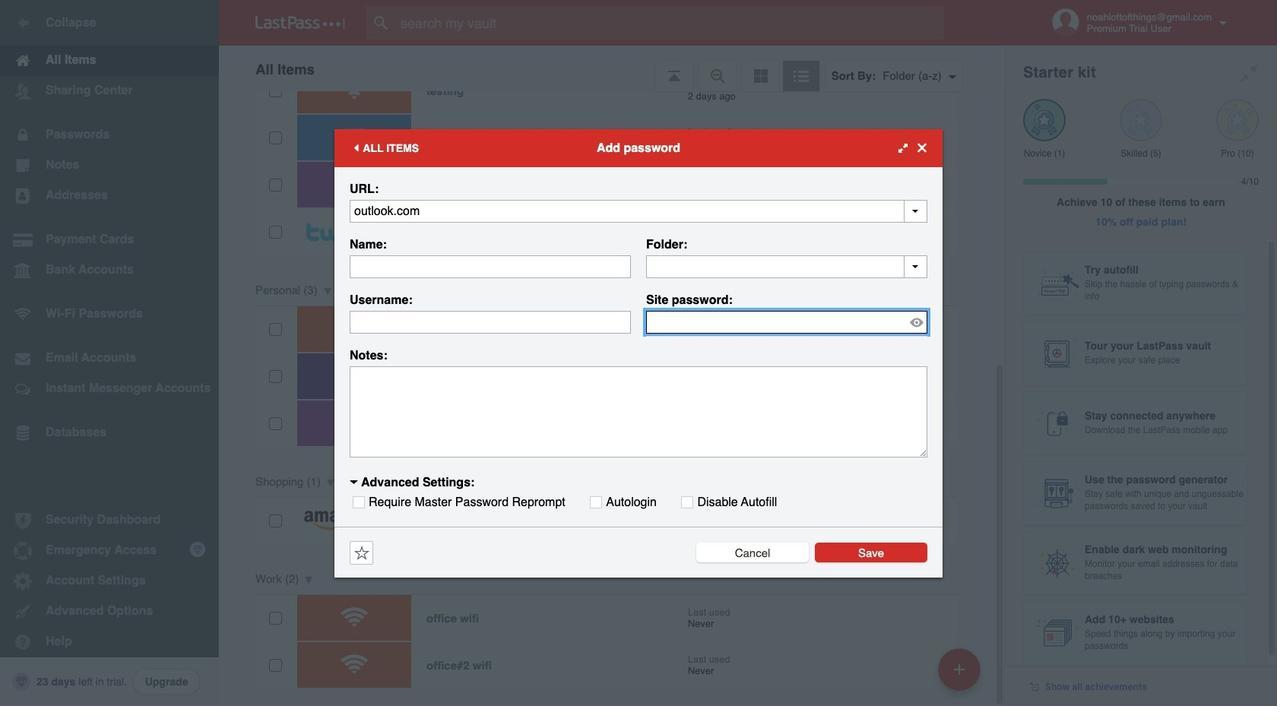 Task type: locate. For each thing, give the bounding box(es) containing it.
dialog
[[334, 129, 943, 577]]

None password field
[[646, 311, 927, 333]]

None text field
[[350, 255, 631, 278]]

new item image
[[954, 664, 965, 675]]

lastpass image
[[255, 16, 345, 30]]

None text field
[[350, 200, 927, 222], [646, 255, 927, 278], [350, 311, 631, 333], [350, 366, 927, 457], [350, 200, 927, 222], [646, 255, 927, 278], [350, 311, 631, 333], [350, 366, 927, 457]]



Task type: describe. For each thing, give the bounding box(es) containing it.
main navigation navigation
[[0, 0, 219, 706]]

vault options navigation
[[219, 46, 1005, 91]]

search my vault text field
[[366, 6, 974, 40]]

new item navigation
[[933, 644, 990, 706]]

Search search field
[[366, 6, 974, 40]]



